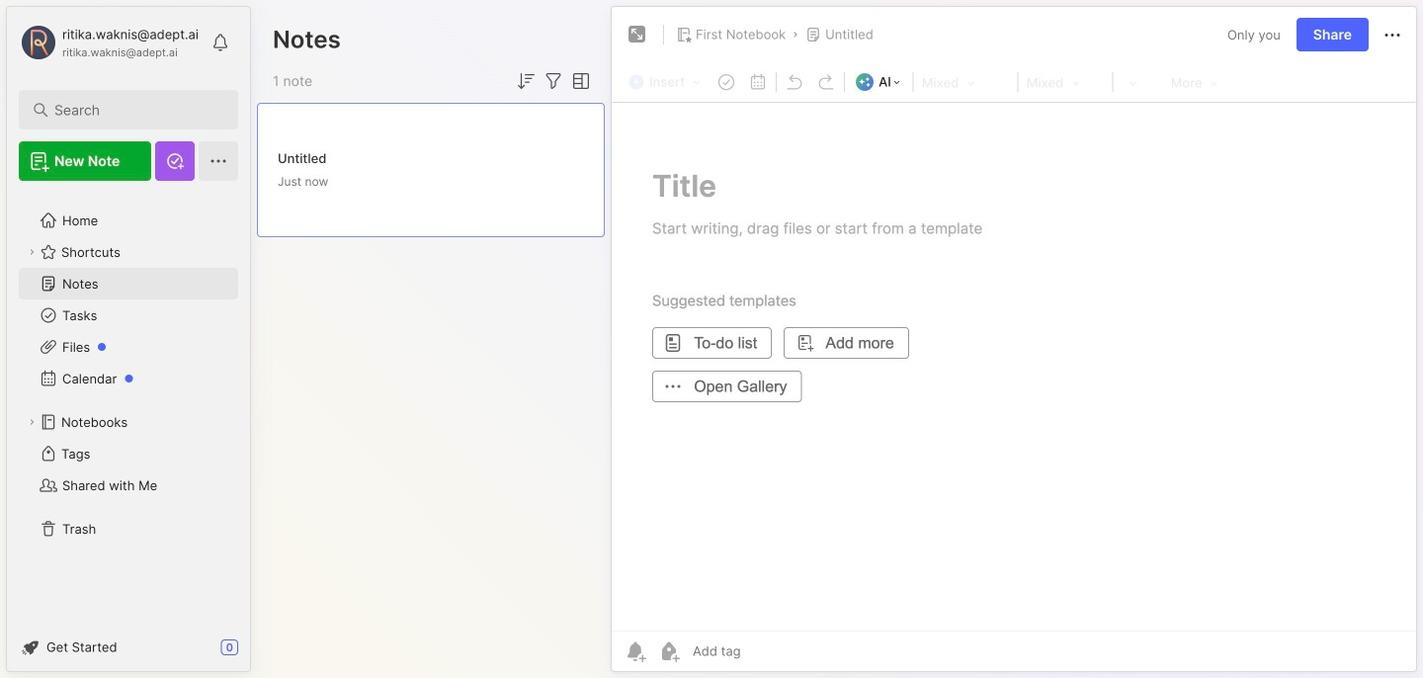 Task type: vqa. For each thing, say whether or not it's contained in the screenshot.
second menu item from the top of the the Dropdown List menu
no



Task type: describe. For each thing, give the bounding box(es) containing it.
expand note image
[[626, 23, 650, 46]]

Heading level field
[[916, 69, 1016, 95]]

Search text field
[[54, 101, 212, 120]]

click to collapse image
[[250, 642, 264, 665]]

note window element
[[611, 6, 1418, 677]]

add a reminder image
[[624, 640, 648, 663]]

Font size field
[[1116, 69, 1165, 95]]

Font family field
[[1021, 69, 1111, 95]]

Add filters field
[[542, 69, 566, 93]]

View options field
[[566, 69, 593, 93]]

none search field inside the main element
[[54, 98, 212, 122]]



Task type: locate. For each thing, give the bounding box(es) containing it.
expand notebooks image
[[26, 416, 38, 428]]

more actions image
[[1381, 23, 1405, 47]]

more image
[[1165, 69, 1225, 95]]

insert image
[[624, 69, 711, 95]]

More field
[[1165, 69, 1225, 95]]

None search field
[[54, 98, 212, 122]]

tree
[[7, 193, 250, 626]]

Insert field
[[624, 69, 711, 95]]

font family image
[[1021, 69, 1111, 95]]

font size image
[[1116, 69, 1165, 95]]

More actions field
[[1381, 22, 1405, 47]]

heading level image
[[916, 69, 1016, 95]]

main element
[[0, 0, 257, 678]]

Note Editor text field
[[612, 102, 1417, 631]]

add tag image
[[658, 640, 681, 663]]

Account field
[[19, 23, 199, 62]]

tree inside the main element
[[7, 193, 250, 626]]

add filters image
[[542, 69, 566, 93]]

Add tag field
[[691, 643, 839, 660]]

Sort options field
[[514, 69, 538, 93]]



